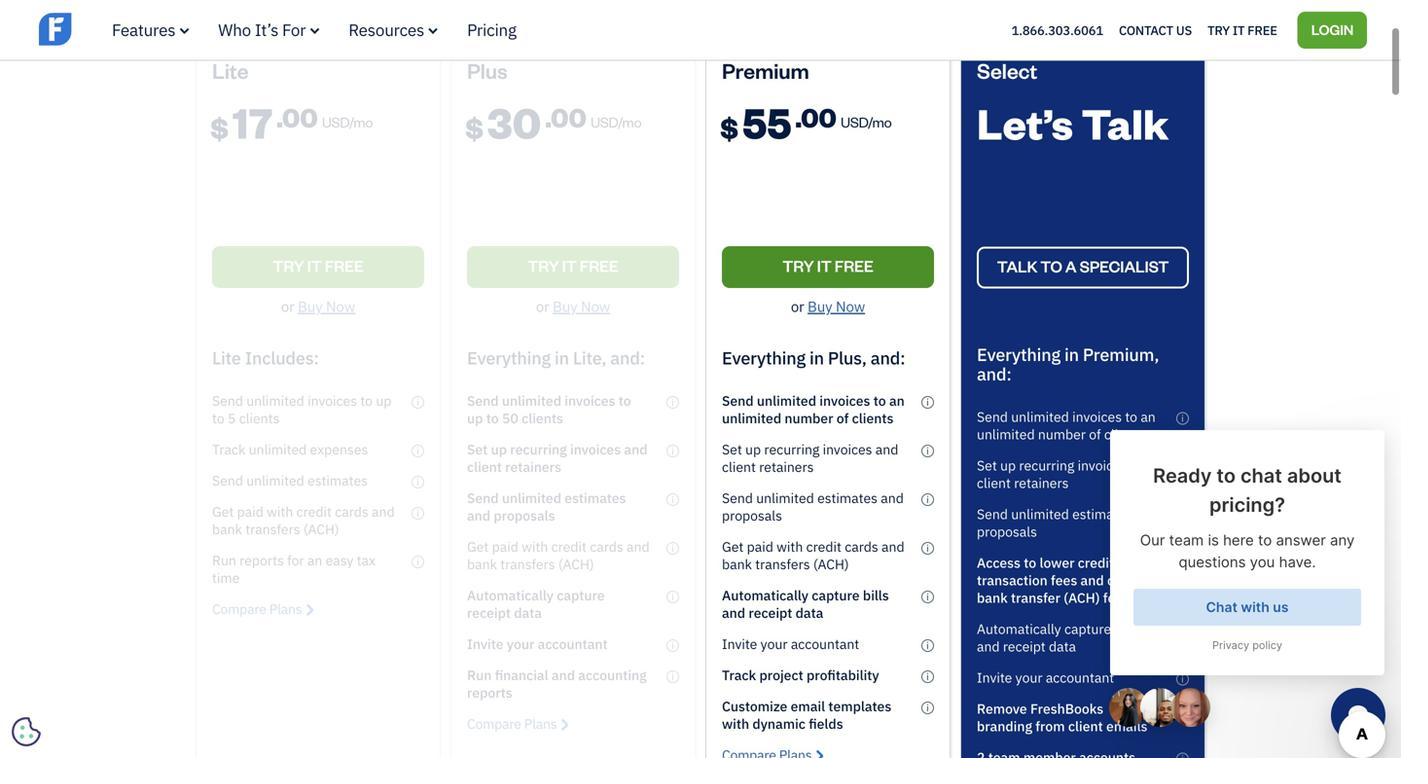 Task type: locate. For each thing, give the bounding box(es) containing it.
try it free
[[783, 255, 874, 276]]

try for try it free
[[783, 255, 814, 276]]

1 vertical spatial invite
[[977, 669, 1013, 687]]

premium,
[[1083, 343, 1160, 366]]

estimates up card
[[1073, 505, 1133, 523]]

accountant
[[791, 635, 860, 653], [1046, 669, 1115, 687]]

0 horizontal spatial credit
[[807, 538, 842, 556]]

premium
[[722, 56, 810, 84]]

capture down access to lower credit card transaction fees and capped bank transfer (ach) fees
[[1065, 620, 1112, 638]]

0 horizontal spatial estimates
[[818, 489, 878, 507]]

let's talk
[[977, 95, 1169, 150]]

0 horizontal spatial capture
[[812, 586, 860, 604]]

1 horizontal spatial in
[[1065, 343, 1079, 366]]

(ach) inside get paid with credit cards and bank transfers (ach)
[[814, 555, 849, 573]]

1 vertical spatial your
[[1016, 669, 1043, 687]]

talk left a
[[998, 256, 1038, 276]]

proposals up "access" on the right of page
[[977, 523, 1038, 541]]

0 vertical spatial your
[[761, 635, 788, 653]]

1 vertical spatial (ach)
[[1064, 589, 1101, 607]]

0 horizontal spatial (ach)
[[814, 555, 849, 573]]

1 horizontal spatial recurring
[[1020, 456, 1075, 474]]

your up remove
[[1016, 669, 1043, 687]]

resources
[[349, 19, 425, 40]]

1 vertical spatial bills
[[1115, 620, 1140, 638]]

automatically
[[722, 586, 809, 604], [977, 620, 1062, 638]]

0 vertical spatial bills
[[863, 586, 889, 604]]

1 horizontal spatial capture
[[1065, 620, 1112, 638]]

0 horizontal spatial in
[[810, 346, 824, 369]]

an for everything in plus, and:
[[890, 392, 905, 410]]

recurring for premium,
[[1020, 456, 1075, 474]]

1 horizontal spatial send unlimited estimates and proposals
[[977, 505, 1159, 541]]

login link
[[1298, 11, 1368, 48]]

number
[[785, 409, 834, 427], [1039, 425, 1086, 443]]

automatically capture bills and receipt data down transfers
[[722, 586, 889, 622]]

1 horizontal spatial retainers
[[1015, 474, 1069, 492]]

1 horizontal spatial invite your accountant
[[977, 669, 1115, 687]]

.00 usd/mo
[[796, 100, 892, 134]]

and: for everything in premium, and:
[[977, 363, 1012, 385]]

0 horizontal spatial bills
[[863, 586, 889, 604]]

1 vertical spatial free
[[835, 255, 874, 276]]

let's
[[977, 95, 1074, 150]]

automatically capture bills and receipt data down the transfer on the bottom right
[[977, 620, 1140, 656]]

number for plus,
[[785, 409, 834, 427]]

0 horizontal spatial clients
[[852, 409, 894, 427]]

everything for everything in premium, and:
[[977, 343, 1061, 366]]

0 horizontal spatial try
[[783, 255, 814, 276]]

1.866.303.6061 link
[[1012, 22, 1104, 38]]

who it's for
[[218, 19, 306, 40]]

0 horizontal spatial data
[[796, 604, 824, 622]]

fees right transaction
[[1051, 571, 1078, 589]]

your up project
[[761, 635, 788, 653]]

0 horizontal spatial client
[[722, 458, 756, 476]]

receipt down transfers
[[749, 604, 793, 622]]

0 vertical spatial try
[[1208, 22, 1231, 38]]

data
[[796, 604, 824, 622], [1049, 638, 1077, 656]]

branding
[[977, 717, 1033, 735]]

1 vertical spatial talk
[[998, 256, 1038, 276]]

talk down contact
[[1082, 95, 1169, 150]]

clients down the plus,
[[852, 409, 894, 427]]

bills down cards
[[863, 586, 889, 604]]

0 horizontal spatial set up recurring invoices and client retainers
[[722, 440, 899, 476]]

1 horizontal spatial automatically
[[977, 620, 1062, 638]]

proposals up paid
[[722, 507, 783, 525]]

0 horizontal spatial receipt
[[749, 604, 793, 622]]

set
[[722, 440, 743, 458], [977, 456, 998, 474]]

client
[[722, 458, 756, 476], [977, 474, 1011, 492], [1069, 717, 1104, 735]]

1 horizontal spatial accountant
[[1046, 669, 1115, 687]]

0 horizontal spatial accountant
[[791, 635, 860, 653]]

0 horizontal spatial automatically
[[722, 586, 809, 604]]

1.866.303.6061
[[1012, 22, 1104, 38]]

project
[[760, 666, 804, 684]]

in left the plus,
[[810, 346, 824, 369]]

1 horizontal spatial number
[[1039, 425, 1086, 443]]

automatically capture bills and receipt data
[[722, 586, 889, 622], [977, 620, 1140, 656]]

i
[[927, 396, 930, 408], [1182, 412, 1185, 424], [927, 445, 930, 457], [1182, 461, 1185, 473], [927, 493, 930, 506], [927, 542, 930, 554], [1182, 558, 1185, 570], [927, 591, 930, 603], [1182, 624, 1185, 637], [927, 639, 930, 652], [927, 671, 930, 683], [1182, 673, 1185, 685], [927, 702, 930, 714], [1182, 704, 1185, 716]]

of down everything in premium, and:
[[1090, 425, 1102, 443]]

bills
[[863, 586, 889, 604], [1115, 620, 1140, 638]]

unlimited
[[757, 392, 817, 410], [1012, 408, 1070, 426], [722, 409, 782, 427], [977, 425, 1035, 443], [757, 489, 815, 507], [1012, 505, 1070, 523]]

recurring for plus,
[[765, 440, 820, 458]]

send unlimited estimates and proposals up get paid with credit cards and bank transfers (ach)
[[722, 489, 904, 525]]

send unlimited invoices to an unlimited number of clients
[[722, 392, 905, 427], [977, 408, 1156, 443]]

1 vertical spatial data
[[1049, 638, 1077, 656]]

1 horizontal spatial invite
[[977, 669, 1013, 687]]

everything for everything in plus, and:
[[722, 346, 806, 369]]

0 horizontal spatial an
[[890, 392, 905, 410]]

in for premium,
[[1065, 343, 1079, 366]]

from
[[1036, 717, 1066, 735]]

0 horizontal spatial and:
[[871, 346, 906, 369]]

cookie preferences image
[[12, 717, 41, 747]]

automatically down transfers
[[722, 586, 809, 604]]

clients down premium,
[[1105, 425, 1145, 443]]

plus,
[[828, 346, 867, 369]]

0 vertical spatial free
[[1248, 22, 1278, 38]]

talk to a specialist
[[998, 256, 1169, 276]]

0 horizontal spatial invite
[[722, 635, 758, 653]]

1 vertical spatial try
[[783, 255, 814, 276]]

0 horizontal spatial invite your accountant
[[722, 635, 860, 653]]

1 horizontal spatial try
[[1208, 22, 1231, 38]]

1 vertical spatial with
[[722, 715, 750, 733]]

capture
[[812, 586, 860, 604], [1065, 620, 1112, 638]]

number for premium,
[[1039, 425, 1086, 443]]

1 vertical spatial bank
[[977, 589, 1008, 607]]

an
[[890, 392, 905, 410], [1141, 408, 1156, 426]]

and: for everything in plus, and:
[[871, 346, 906, 369]]

1 horizontal spatial send unlimited invoices to an unlimited number of clients
[[977, 408, 1156, 443]]

client up get
[[722, 458, 756, 476]]

recurring up send unlimited estimates and proposals link
[[1020, 456, 1075, 474]]

0 vertical spatial data
[[796, 604, 824, 622]]

estimates up cards
[[818, 489, 878, 507]]

buy
[[808, 297, 833, 316]]

set up recurring invoices and client retainers for plus,
[[722, 440, 899, 476]]

1 horizontal spatial bills
[[1115, 620, 1140, 638]]

invite your accountant up project
[[722, 635, 860, 653]]

an down everything in plus, and:
[[890, 392, 905, 410]]

talk to a specialist link
[[977, 247, 1190, 289]]

1 horizontal spatial client
[[977, 474, 1011, 492]]

0 vertical spatial invite your accountant
[[722, 635, 860, 653]]

0 horizontal spatial with
[[722, 715, 750, 733]]

1 horizontal spatial bank
[[977, 589, 1008, 607]]

with right paid
[[777, 538, 803, 556]]

send down everything in plus, and:
[[722, 392, 754, 410]]

in left premium,
[[1065, 343, 1079, 366]]

0 horizontal spatial everything
[[722, 346, 806, 369]]

1 horizontal spatial of
[[1090, 425, 1102, 443]]

features link
[[112, 19, 189, 40]]

remove
[[977, 700, 1028, 718]]

(ach)
[[814, 555, 849, 573], [1064, 589, 1101, 607]]

invite your accountant up freshbooks
[[977, 669, 1115, 687]]

1 horizontal spatial and:
[[977, 363, 1012, 385]]

usd/mo
[[841, 112, 892, 131]]

and:
[[871, 346, 906, 369], [977, 363, 1012, 385]]

everything
[[977, 343, 1061, 366], [722, 346, 806, 369]]

to down everything in plus, and:
[[874, 392, 887, 410]]

0 vertical spatial capture
[[812, 586, 860, 604]]

1 vertical spatial capture
[[1065, 620, 1112, 638]]

0 horizontal spatial of
[[837, 409, 849, 427]]

an for everything in premium, and:
[[1141, 408, 1156, 426]]

1 vertical spatial receipt
[[1004, 638, 1046, 656]]

fees down card
[[1104, 589, 1130, 607]]

or
[[791, 297, 805, 316]]

number down everything in premium, and:
[[1039, 425, 1086, 443]]

0 horizontal spatial send unlimited invoices to an unlimited number of clients
[[722, 392, 905, 427]]

1 horizontal spatial your
[[1016, 669, 1043, 687]]

0 vertical spatial with
[[777, 538, 803, 556]]

2 horizontal spatial client
[[1069, 717, 1104, 735]]

invite your accountant for everything in plus, and:
[[722, 635, 860, 653]]

proposals for everything in plus, and:
[[722, 507, 783, 525]]

recurring down everything in plus, and:
[[765, 440, 820, 458]]

credit inside access to lower credit card transaction fees and capped bank transfer (ach) fees
[[1078, 554, 1115, 572]]

send unlimited estimates and proposals link
[[977, 505, 1190, 541]]

up
[[746, 440, 761, 458], [1001, 456, 1016, 474]]

0 horizontal spatial free
[[835, 255, 874, 276]]

try it free link
[[1208, 17, 1278, 43]]

set up recurring invoices and client retainers
[[722, 440, 899, 476], [977, 456, 1154, 492]]

credit inside get paid with credit cards and bank transfers (ach)
[[807, 538, 842, 556]]

set up recurring invoices and client retainers for premium,
[[977, 456, 1154, 492]]

0 vertical spatial invite
[[722, 635, 758, 653]]

credit left card
[[1078, 554, 1115, 572]]

0 horizontal spatial up
[[746, 440, 761, 458]]

retainers
[[760, 458, 814, 476], [1015, 474, 1069, 492]]

estimates
[[818, 489, 878, 507], [1073, 505, 1133, 523]]

invite for everything in plus, and:
[[722, 635, 758, 653]]

invite up track
[[722, 635, 758, 653]]

to down premium,
[[1126, 408, 1138, 426]]

1 horizontal spatial credit
[[1078, 554, 1115, 572]]

select
[[977, 56, 1038, 84]]

data for premium,
[[1049, 638, 1077, 656]]

accountant for premium,
[[1046, 669, 1115, 687]]

1 horizontal spatial an
[[1141, 408, 1156, 426]]

0 horizontal spatial retainers
[[760, 458, 814, 476]]

1 horizontal spatial up
[[1001, 456, 1016, 474]]

bills for everything in plus, and:
[[863, 586, 889, 604]]

automatically capture bills and receipt data for plus,
[[722, 586, 889, 622]]

contact
[[1119, 22, 1174, 38]]

bank down "access" on the right of page
[[977, 589, 1008, 607]]

bank inside get paid with credit cards and bank transfers (ach)
[[722, 555, 752, 573]]

retainers for plus,
[[760, 458, 814, 476]]

0 horizontal spatial recurring
[[765, 440, 820, 458]]

send unlimited invoices to an unlimited number of clients for plus,
[[722, 392, 905, 427]]

$
[[720, 109, 739, 145]]

number down everything in plus, and:
[[785, 409, 834, 427]]

automatically down the transfer on the bottom right
[[977, 620, 1062, 638]]

0 vertical spatial receipt
[[749, 604, 793, 622]]

invite up remove
[[977, 669, 1013, 687]]

retainers up paid
[[760, 458, 814, 476]]

0 horizontal spatial number
[[785, 409, 834, 427]]

to inside access to lower credit card transaction fees and capped bank transfer (ach) fees
[[1024, 554, 1037, 572]]

free for try it free
[[835, 255, 874, 276]]

client right the from
[[1069, 717, 1104, 735]]

0 horizontal spatial send unlimited estimates and proposals
[[722, 489, 904, 525]]

client inside remove freshbooks branding from client emails
[[1069, 717, 1104, 735]]

of
[[837, 409, 849, 427], [1090, 425, 1102, 443]]

invite your accountant for everything in premium, and:
[[977, 669, 1115, 687]]

1 horizontal spatial free
[[1248, 22, 1278, 38]]

1 horizontal spatial automatically capture bills and receipt data
[[977, 620, 1140, 656]]

(ach) right transfers
[[814, 555, 849, 573]]

invoices
[[820, 392, 871, 410], [1073, 408, 1122, 426], [823, 440, 873, 458], [1078, 456, 1128, 474]]

to left lower
[[1024, 554, 1037, 572]]

0 horizontal spatial automatically capture bills and receipt data
[[722, 586, 889, 622]]

0 vertical spatial (ach)
[[814, 555, 849, 573]]

cards
[[845, 538, 879, 556]]

access
[[977, 554, 1021, 572]]

client up "access" on the right of page
[[977, 474, 1011, 492]]

send unlimited estimates and proposals
[[722, 489, 904, 525], [977, 505, 1159, 541]]

specialist
[[1080, 256, 1169, 276]]

emails
[[1107, 717, 1148, 735]]

0 horizontal spatial bank
[[722, 555, 752, 573]]

bank left transfers
[[722, 555, 752, 573]]

bills down "capped" at the right of page
[[1115, 620, 1140, 638]]

accountant up freshbooks
[[1046, 669, 1115, 687]]

0 horizontal spatial your
[[761, 635, 788, 653]]

capture for everything in premium, and:
[[1065, 620, 1112, 638]]

1 horizontal spatial estimates
[[1073, 505, 1133, 523]]

1 horizontal spatial set up recurring invoices and client retainers
[[977, 456, 1154, 492]]

credit left cards
[[807, 538, 842, 556]]

accountant for plus,
[[791, 635, 860, 653]]

receipt for everything in plus, and:
[[749, 604, 793, 622]]

0 horizontal spatial proposals
[[722, 507, 783, 525]]

try
[[1208, 22, 1231, 38], [783, 255, 814, 276]]

send unlimited estimates and proposals up lower
[[977, 505, 1159, 541]]

0 vertical spatial bank
[[722, 555, 752, 573]]

send unlimited invoices to an unlimited number of clients down everything in plus, and:
[[722, 392, 905, 427]]

email
[[791, 697, 826, 715]]

data down transfers
[[796, 604, 824, 622]]

estimates inside send unlimited estimates and proposals link
[[1073, 505, 1133, 523]]

in inside everything in premium, and:
[[1065, 343, 1079, 366]]

1 vertical spatial accountant
[[1046, 669, 1115, 687]]

send down everything in premium, and:
[[977, 408, 1008, 426]]

in
[[1065, 343, 1079, 366], [810, 346, 824, 369]]

us
[[1177, 22, 1193, 38]]

clients for everything in plus, and:
[[852, 409, 894, 427]]

invite
[[722, 635, 758, 653], [977, 669, 1013, 687]]

0 horizontal spatial talk
[[998, 256, 1038, 276]]

invite your accountant
[[722, 635, 860, 653], [977, 669, 1115, 687]]

1 horizontal spatial everything
[[977, 343, 1061, 366]]

an down premium,
[[1141, 408, 1156, 426]]

it's
[[255, 19, 279, 40]]

1 horizontal spatial with
[[777, 538, 803, 556]]

clients
[[852, 409, 894, 427], [1105, 425, 1145, 443]]

receipt down the transfer on the bottom right
[[1004, 638, 1046, 656]]

send unlimited invoices to an unlimited number of clients down everything in premium, and:
[[977, 408, 1156, 443]]

1 horizontal spatial clients
[[1105, 425, 1145, 443]]

retainers up send unlimited estimates and proposals link
[[1015, 474, 1069, 492]]

0 horizontal spatial set
[[722, 440, 743, 458]]

who
[[218, 19, 251, 40]]

send
[[722, 392, 754, 410], [977, 408, 1008, 426], [722, 489, 753, 507], [977, 505, 1008, 523]]

to left a
[[1041, 256, 1063, 276]]

of down the plus,
[[837, 409, 849, 427]]

everything inside everything in premium, and:
[[977, 343, 1061, 366]]

capture down get paid with credit cards and bank transfers (ach)
[[812, 586, 860, 604]]

data for plus,
[[796, 604, 824, 622]]

free for try it free
[[1248, 22, 1278, 38]]

templates
[[829, 697, 892, 715]]

free
[[1248, 22, 1278, 38], [835, 255, 874, 276]]

fees
[[1051, 571, 1078, 589], [1104, 589, 1130, 607]]

1 horizontal spatial set
[[977, 456, 998, 474]]

(ach) down lower
[[1064, 589, 1101, 607]]

client for everything in plus, and:
[[722, 458, 756, 476]]

paid
[[747, 538, 774, 556]]

who it's for link
[[218, 19, 320, 40]]

accountant up profitability
[[791, 635, 860, 653]]

credit
[[807, 538, 842, 556], [1078, 554, 1115, 572]]

0 vertical spatial automatically
[[722, 586, 809, 604]]

contact us link
[[1119, 17, 1193, 43]]

your for everything in plus, and:
[[761, 635, 788, 653]]

buy now link
[[808, 297, 866, 316]]

1 horizontal spatial (ach)
[[1064, 589, 1101, 607]]

client for everything in premium, and:
[[977, 474, 1011, 492]]

and: inside everything in premium, and:
[[977, 363, 1012, 385]]

customize email templates with dynamic fields
[[722, 697, 892, 733]]

data down the transfer on the bottom right
[[1049, 638, 1077, 656]]

with left dynamic
[[722, 715, 750, 733]]

0 vertical spatial accountant
[[791, 635, 860, 653]]

0 vertical spatial talk
[[1082, 95, 1169, 150]]

bank
[[722, 555, 752, 573], [977, 589, 1008, 607]]

1 vertical spatial invite your accountant
[[977, 669, 1115, 687]]

proposals
[[722, 507, 783, 525], [977, 523, 1038, 541]]

1 vertical spatial automatically
[[977, 620, 1062, 638]]

1 horizontal spatial proposals
[[977, 523, 1038, 541]]

track
[[722, 666, 757, 684]]

automatically capture bills and receipt data for premium,
[[977, 620, 1140, 656]]

1 horizontal spatial data
[[1049, 638, 1077, 656]]

1 horizontal spatial receipt
[[1004, 638, 1046, 656]]



Task type: describe. For each thing, give the bounding box(es) containing it.
automatically for everything in premium, and:
[[977, 620, 1062, 638]]

for
[[282, 19, 306, 40]]

with inside get paid with credit cards and bank transfers (ach)
[[777, 538, 803, 556]]

everything in plus, and:
[[722, 346, 906, 369]]

1 horizontal spatial fees
[[1104, 589, 1130, 607]]

bank inside access to lower credit card transaction fees and capped bank transfer (ach) fees
[[977, 589, 1008, 607]]

login
[[1312, 20, 1354, 38]]

send up get
[[722, 489, 753, 507]]

a
[[1066, 256, 1077, 276]]

it
[[1233, 22, 1245, 38]]

(ach) inside access to lower credit card transaction fees and capped bank transfer (ach) fees
[[1064, 589, 1101, 607]]

send up "access" on the right of page
[[977, 505, 1008, 523]]

automatically for everything in plus, and:
[[722, 586, 809, 604]]

with inside customize email templates with dynamic fields
[[722, 715, 750, 733]]

remove freshbooks branding from client emails
[[977, 700, 1148, 735]]

try it free
[[1208, 22, 1278, 38]]

features
[[112, 19, 176, 40]]

customize
[[722, 697, 788, 715]]

contact us
[[1119, 22, 1193, 38]]

bills for everything in premium, and:
[[1115, 620, 1140, 638]]

0 horizontal spatial fees
[[1051, 571, 1078, 589]]

and inside access to lower credit card transaction fees and capped bank transfer (ach) fees
[[1081, 571, 1105, 589]]

set for everything in premium, and:
[[977, 456, 998, 474]]

track project profitability
[[722, 666, 880, 684]]

receipt for everything in premium, and:
[[1004, 638, 1046, 656]]

to inside 'talk to a specialist' link
[[1041, 256, 1063, 276]]

lower
[[1040, 554, 1075, 572]]

transfer
[[1012, 589, 1061, 607]]

up for everything in premium, and:
[[1001, 456, 1016, 474]]

and inside get paid with credit cards and bank transfers (ach)
[[882, 538, 905, 556]]

send unlimited estimates and proposals for premium,
[[977, 505, 1159, 541]]

try it free link
[[722, 246, 935, 288]]

transaction
[[977, 571, 1048, 589]]

get paid with credit cards and bank transfers (ach)
[[722, 538, 905, 573]]

1 horizontal spatial talk
[[1082, 95, 1169, 150]]

pricing link
[[467, 19, 517, 40]]

freshbooks logo image
[[39, 10, 190, 47]]

up for everything in plus, and:
[[746, 440, 761, 458]]

everything in premium, and:
[[977, 343, 1160, 385]]

set for everything in plus, and:
[[722, 440, 743, 458]]

proposals for everything in premium, and:
[[977, 523, 1038, 541]]

profitability
[[807, 666, 880, 684]]

of for plus,
[[837, 409, 849, 427]]

now
[[836, 297, 866, 316]]

credit for premium,
[[1078, 554, 1115, 572]]

card
[[1118, 554, 1146, 572]]

it
[[817, 255, 832, 276]]

send unlimited invoices to an unlimited number of clients for premium,
[[977, 408, 1156, 443]]

freshbooks
[[1031, 700, 1104, 718]]

pricing
[[467, 19, 517, 40]]

or buy now
[[791, 297, 866, 316]]

transfers
[[756, 555, 810, 573]]

of for premium,
[[1090, 425, 1102, 443]]

estimates for premium,
[[1073, 505, 1133, 523]]

invite for everything in premium, and:
[[977, 669, 1013, 687]]

cookie consent banner dialog
[[15, 519, 307, 744]]

capped
[[1108, 571, 1154, 589]]

send unlimited estimates and proposals for plus,
[[722, 489, 904, 525]]

dynamic
[[753, 715, 806, 733]]

try for try it free
[[1208, 22, 1231, 38]]

fields
[[809, 715, 844, 733]]

capture for everything in plus, and:
[[812, 586, 860, 604]]

estimates for plus,
[[818, 489, 878, 507]]

in for plus,
[[810, 346, 824, 369]]

credit for plus,
[[807, 538, 842, 556]]

retainers for premium,
[[1015, 474, 1069, 492]]

.00
[[796, 100, 837, 134]]

access to lower credit card transaction fees and capped bank transfer (ach) fees
[[977, 554, 1154, 607]]

your for everything in premium, and:
[[1016, 669, 1043, 687]]

clients for everything in premium, and:
[[1105, 425, 1145, 443]]

get
[[722, 538, 744, 556]]

resources link
[[349, 19, 438, 40]]



Task type: vqa. For each thing, say whether or not it's contained in the screenshot.
Invite related to Everything in Plus, and:
yes



